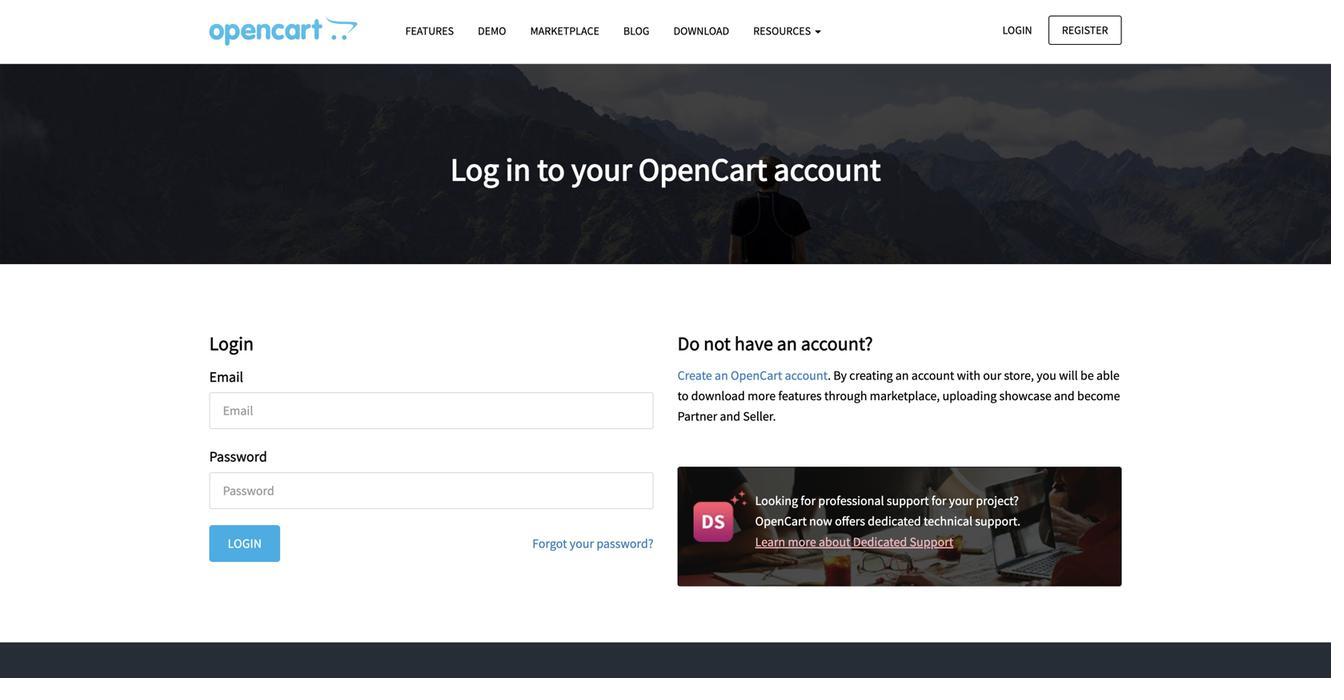 Task type: describe. For each thing, give the bounding box(es) containing it.
about
[[819, 534, 851, 550]]

more for about
[[788, 534, 816, 550]]

forgot your password?
[[532, 535, 654, 551]]

1 for from the left
[[801, 493, 816, 509]]

dedicated
[[853, 534, 907, 550]]

create
[[678, 367, 712, 383]]

our
[[983, 367, 1002, 383]]

download
[[674, 24, 729, 38]]

Password password field
[[209, 472, 654, 509]]

forgot
[[532, 535, 567, 551]]

have
[[735, 331, 773, 355]]

now
[[809, 513, 833, 529]]

create an opencart account
[[678, 367, 828, 383]]

will
[[1059, 367, 1078, 383]]

register
[[1062, 23, 1108, 37]]

professional
[[818, 493, 884, 509]]

account inside . by creating an account with our store, you will be able to download more features through marketplace, uploading showcase and become partner and seller.
[[912, 367, 954, 383]]

2 vertical spatial your
[[570, 535, 594, 551]]

you
[[1037, 367, 1057, 383]]

offers
[[835, 513, 865, 529]]

features link
[[393, 17, 466, 45]]

password
[[209, 448, 267, 466]]

showcase
[[999, 388, 1052, 404]]

blog
[[624, 24, 650, 38]]

support
[[887, 493, 929, 509]]

0 horizontal spatial to
[[537, 149, 565, 189]]

not
[[704, 331, 731, 355]]

login button
[[209, 525, 280, 562]]

marketplace link
[[518, 17, 611, 45]]

store,
[[1004, 367, 1034, 383]]

1 horizontal spatial and
[[1054, 388, 1075, 404]]

partner
[[678, 408, 717, 424]]

resources
[[753, 24, 813, 38]]

demo
[[478, 24, 506, 38]]

demo link
[[466, 17, 518, 45]]

0 vertical spatial opencart
[[639, 149, 767, 189]]

technical
[[924, 513, 973, 529]]

download link
[[662, 17, 741, 45]]

log
[[450, 149, 499, 189]]

do not have an account?
[[678, 331, 873, 355]]

register link
[[1049, 16, 1122, 45]]

Email text field
[[209, 392, 654, 429]]

support.
[[975, 513, 1021, 529]]

your inside looking for professional support for your project? opencart now offers dedicated technical support. learn more about dedicated support
[[949, 493, 973, 509]]

by
[[834, 367, 847, 383]]

marketplace,
[[870, 388, 940, 404]]

an for do not have an account?
[[777, 331, 797, 355]]

become
[[1077, 388, 1120, 404]]

1 vertical spatial opencart
[[731, 367, 782, 383]]

an for . by creating an account with our store, you will be able to download more features through marketplace, uploading showcase and become partner and seller.
[[896, 367, 909, 383]]

features
[[778, 388, 822, 404]]

seller.
[[743, 408, 776, 424]]



Task type: vqa. For each thing, say whether or not it's contained in the screenshot.
the Change password IMAGE
no



Task type: locate. For each thing, give the bounding box(es) containing it.
dedicated
[[868, 513, 921, 529]]

0 vertical spatial login
[[1003, 23, 1032, 37]]

for
[[801, 493, 816, 509], [932, 493, 947, 509]]

1 horizontal spatial for
[[932, 493, 947, 509]]

do
[[678, 331, 700, 355]]

more for features
[[748, 388, 776, 404]]

opencart inside looking for professional support for your project? opencart now offers dedicated technical support. learn more about dedicated support
[[755, 513, 807, 529]]

0 vertical spatial your
[[571, 149, 632, 189]]

an right have
[[777, 331, 797, 355]]

login for 'login' button
[[228, 535, 262, 551]]

2 for from the left
[[932, 493, 947, 509]]

learn more about dedicated support link
[[755, 534, 954, 550]]

looking
[[755, 493, 798, 509]]

1 horizontal spatial to
[[678, 388, 689, 404]]

. by creating an account with our store, you will be able to download more features through marketplace, uploading showcase and become partner and seller.
[[678, 367, 1120, 424]]

0 horizontal spatial more
[[748, 388, 776, 404]]

be
[[1081, 367, 1094, 383]]

an up 'marketplace,'
[[896, 367, 909, 383]]

login for login link
[[1003, 23, 1032, 37]]

your
[[571, 149, 632, 189], [949, 493, 973, 509], [570, 535, 594, 551]]

through
[[824, 388, 867, 404]]

project?
[[976, 493, 1019, 509]]

to
[[537, 149, 565, 189], [678, 388, 689, 404]]

opencart
[[639, 149, 767, 189], [731, 367, 782, 383], [755, 513, 807, 529]]

to right in
[[537, 149, 565, 189]]

log in to your opencart account
[[450, 149, 881, 189]]

1 vertical spatial more
[[788, 534, 816, 550]]

and down will
[[1054, 388, 1075, 404]]

in
[[506, 149, 531, 189]]

login inside button
[[228, 535, 262, 551]]

0 vertical spatial and
[[1054, 388, 1075, 404]]

opencart - account login image
[[209, 17, 357, 46]]

and down download
[[720, 408, 741, 424]]

1 vertical spatial login
[[209, 331, 254, 355]]

resources link
[[741, 17, 833, 45]]

an inside . by creating an account with our store, you will be able to download more features through marketplace, uploading showcase and become partner and seller.
[[896, 367, 909, 383]]

2 vertical spatial login
[[228, 535, 262, 551]]

learn
[[755, 534, 785, 550]]

account?
[[801, 331, 873, 355]]

1 horizontal spatial more
[[788, 534, 816, 550]]

create an opencart account link
[[678, 367, 828, 383]]

0 horizontal spatial an
[[715, 367, 728, 383]]

0 vertical spatial to
[[537, 149, 565, 189]]

login link
[[989, 16, 1046, 45]]

to down create
[[678, 388, 689, 404]]

marketplace
[[530, 24, 599, 38]]

password?
[[597, 535, 654, 551]]

more inside . by creating an account with our store, you will be able to download more features through marketplace, uploading showcase and become partner and seller.
[[748, 388, 776, 404]]

with
[[957, 367, 981, 383]]

uploading
[[943, 388, 997, 404]]

more up seller.
[[748, 388, 776, 404]]

1 vertical spatial to
[[678, 388, 689, 404]]

able
[[1097, 367, 1120, 383]]

for up the technical
[[932, 493, 947, 509]]

and
[[1054, 388, 1075, 404], [720, 408, 741, 424]]

login
[[1003, 23, 1032, 37], [209, 331, 254, 355], [228, 535, 262, 551]]

blog link
[[611, 17, 662, 45]]

more inside looking for professional support for your project? opencart now offers dedicated technical support. learn more about dedicated support
[[788, 534, 816, 550]]

1 vertical spatial your
[[949, 493, 973, 509]]

an up download
[[715, 367, 728, 383]]

looking for professional support for your project? opencart now offers dedicated technical support. learn more about dedicated support
[[755, 493, 1021, 550]]

0 vertical spatial more
[[748, 388, 776, 404]]

to inside . by creating an account with our store, you will be able to download more features through marketplace, uploading showcase and become partner and seller.
[[678, 388, 689, 404]]

more
[[748, 388, 776, 404], [788, 534, 816, 550]]

2 horizontal spatial an
[[896, 367, 909, 383]]

download
[[691, 388, 745, 404]]

support
[[910, 534, 954, 550]]

0 horizontal spatial and
[[720, 408, 741, 424]]

.
[[828, 367, 831, 383]]

creating
[[850, 367, 893, 383]]

email
[[209, 368, 243, 386]]

2 vertical spatial opencart
[[755, 513, 807, 529]]

features
[[405, 24, 454, 38]]

1 horizontal spatial an
[[777, 331, 797, 355]]

more down now
[[788, 534, 816, 550]]

for up now
[[801, 493, 816, 509]]

an
[[777, 331, 797, 355], [715, 367, 728, 383], [896, 367, 909, 383]]

1 vertical spatial and
[[720, 408, 741, 424]]

forgot your password? link
[[532, 535, 654, 551]]

0 horizontal spatial for
[[801, 493, 816, 509]]

account
[[774, 149, 881, 189], [785, 367, 828, 383], [912, 367, 954, 383]]



